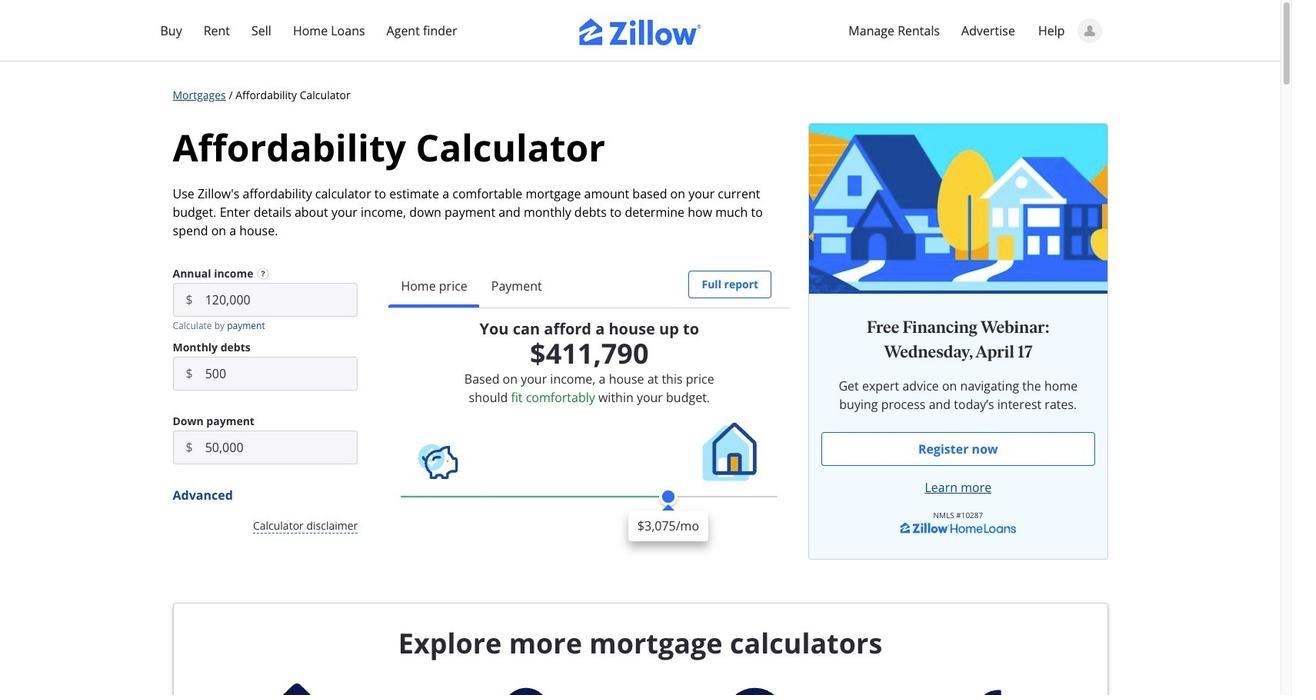 Task type: vqa. For each thing, say whether or not it's contained in the screenshot.
Township in filters element
no



Task type: describe. For each thing, give the bounding box(es) containing it.
1   text field from the top
[[205, 283, 358, 317]]

default tabs example tab list
[[389, 265, 790, 309]]

monthly payment slider
[[629, 488, 709, 542]]



Task type: locate. For each thing, give the bounding box(es) containing it.
0 vertical spatial   text field
[[205, 283, 358, 317]]

zillow logo image
[[579, 18, 702, 45]]

  text field
[[205, 431, 358, 465]]

2   text field from the top
[[205, 357, 358, 391]]

group
[[822, 433, 1095, 467]]

zillow home loans image
[[901, 522, 1016, 535]]

piggy bank image
[[417, 440, 460, 484], [419, 445, 458, 480]]

house image
[[699, 420, 763, 484], [703, 423, 757, 481]]

  text field
[[205, 283, 358, 317], [205, 357, 358, 391]]

1 vertical spatial   text field
[[205, 357, 358, 391]]

main navigation
[[0, 0, 1281, 62]]

tab panel
[[389, 308, 790, 542]]



